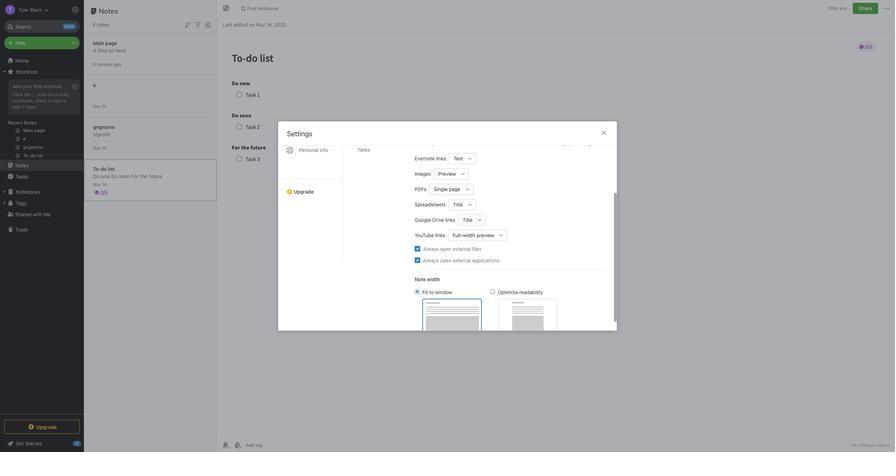 Task type: locate. For each thing, give the bounding box(es) containing it.
0 vertical spatial upgrade button
[[278, 179, 343, 198]]

page inside main page a little bit here
[[105, 40, 117, 46]]

links left text button
[[436, 156, 446, 162]]

page right single
[[449, 186, 461, 192]]

the
[[24, 92, 31, 97], [140, 173, 147, 179]]

your left default
[[432, 141, 442, 147]]

Always open external applications checkbox
[[415, 258, 421, 263]]

1 horizontal spatial do
[[111, 173, 118, 179]]

open for always open external files
[[440, 246, 452, 252]]

1 vertical spatial 14
[[102, 146, 107, 151]]

1 vertical spatial nov 14
[[93, 146, 107, 151]]

2 14 from the top
[[102, 146, 107, 151]]

14 for gngnsrns
[[102, 146, 107, 151]]

tab list
[[278, 78, 343, 263]]

1 horizontal spatial width
[[463, 233, 476, 239]]

0 vertical spatial external
[[453, 246, 471, 252]]

0 vertical spatial always
[[423, 246, 439, 252]]

pdfs
[[415, 186, 427, 192]]

upgrade button
[[278, 179, 343, 198], [4, 421, 80, 435]]

add your first shortcut
[[13, 84, 62, 89]]

1 vertical spatial the
[[140, 173, 147, 179]]

0 horizontal spatial width
[[427, 277, 440, 283]]

14 for e
[[102, 104, 107, 109]]

14 up 'gngnsrns'
[[102, 104, 107, 109]]

external up always open external applications
[[453, 246, 471, 252]]

group containing add your first shortcut
[[0, 77, 84, 163]]

option group
[[415, 289, 558, 333]]

open
[[440, 246, 452, 252], [440, 258, 452, 264]]

the left ...
[[24, 92, 31, 97]]

2 vertical spatial nov 14
[[93, 182, 107, 187]]

page for main
[[105, 40, 117, 46]]

nov left 14,
[[256, 22, 265, 27]]

1 vertical spatial on
[[48, 92, 54, 97]]

do down list
[[111, 173, 118, 179]]

1 vertical spatial title
[[463, 217, 473, 223]]

14 down the sfgnsfd
[[102, 146, 107, 151]]

files
[[472, 246, 482, 252]]

first
[[33, 84, 42, 89]]

page
[[105, 40, 117, 46], [449, 186, 461, 192]]

width inside button
[[463, 233, 476, 239]]

here
[[116, 47, 126, 53]]

tasks
[[358, 147, 370, 153], [15, 174, 28, 180]]

0 horizontal spatial page
[[105, 40, 117, 46]]

your up click the ...
[[22, 84, 32, 89]]

expand note image
[[222, 4, 231, 13]]

width right note
[[427, 277, 440, 283]]

1 vertical spatial your
[[432, 141, 442, 147]]

add tag image
[[233, 442, 242, 450]]

2 open from the top
[[440, 258, 452, 264]]

14 up 0/3
[[102, 182, 107, 187]]

open for always open external applications
[[440, 258, 452, 264]]

2 vertical spatial 14
[[102, 182, 107, 187]]

1 vertical spatial page
[[449, 186, 461, 192]]

0 horizontal spatial do
[[93, 173, 99, 179]]

to-do list do now do soon for the future
[[93, 166, 162, 179]]

my
[[559, 141, 566, 147]]

attachments.
[[509, 141, 537, 147]]

Choose default view option for Evernote links field
[[449, 153, 476, 164]]

1 nov 14 from the top
[[93, 104, 107, 109]]

always right always open external files option
[[423, 246, 439, 252]]

1 horizontal spatial your
[[432, 141, 442, 147]]

a
[[93, 47, 96, 53]]

Fit to window radio
[[415, 290, 420, 294]]

group inside tree
[[0, 77, 84, 163]]

to
[[62, 98, 66, 104], [430, 290, 434, 295]]

1 vertical spatial upgrade
[[36, 425, 57, 430]]

for
[[131, 173, 139, 179]]

0 vertical spatial notes
[[99, 7, 118, 15]]

your for default
[[432, 141, 442, 147]]

1 14 from the top
[[102, 104, 107, 109]]

choose your default views for new links and attachments.
[[415, 141, 537, 147]]

1 horizontal spatial to
[[430, 290, 434, 295]]

links right drive
[[445, 217, 456, 223]]

edited
[[234, 22, 248, 27]]

share button
[[853, 3, 879, 14]]

0 vertical spatial width
[[463, 233, 476, 239]]

0 vertical spatial 14
[[102, 104, 107, 109]]

nov down the sfgnsfd
[[93, 146, 101, 151]]

notes up tasks button
[[15, 163, 29, 168]]

your for first
[[22, 84, 32, 89]]

or
[[48, 98, 52, 104]]

shared with me link
[[0, 209, 84, 220]]

and
[[500, 141, 508, 147]]

preview
[[477, 233, 494, 239]]

do
[[93, 173, 99, 179], [111, 173, 118, 179]]

to down note,
[[62, 98, 66, 104]]

text button
[[449, 153, 465, 164]]

title for google drive links
[[463, 217, 473, 223]]

0 vertical spatial to
[[62, 98, 66, 104]]

group
[[0, 77, 84, 163]]

1 vertical spatial notes
[[24, 120, 37, 126]]

always for always open external applications
[[423, 258, 439, 264]]

preview
[[439, 171, 456, 177]]

shared with me
[[15, 211, 50, 217]]

3 14 from the top
[[102, 182, 107, 187]]

page up bit
[[105, 40, 117, 46]]

2 do from the left
[[111, 173, 118, 179]]

note
[[415, 277, 426, 283]]

0 vertical spatial on
[[249, 22, 255, 27]]

1 horizontal spatial on
[[249, 22, 255, 27]]

1 external from the top
[[453, 246, 471, 252]]

external down always open external files
[[453, 258, 471, 264]]

1 horizontal spatial upgrade
[[294, 189, 314, 195]]

4
[[92, 22, 95, 28]]

title down single page field
[[453, 202, 463, 208]]

your inside tree
[[22, 84, 32, 89]]

readability
[[520, 290, 543, 295]]

bit
[[109, 47, 115, 53]]

1 vertical spatial always
[[423, 258, 439, 264]]

1 vertical spatial upgrade button
[[4, 421, 80, 435]]

title button
[[449, 199, 465, 210], [458, 215, 475, 226]]

nov 14 down the sfgnsfd
[[93, 146, 107, 151]]

upgrade inside tab list
[[294, 189, 314, 195]]

note,
[[59, 92, 69, 97]]

2 nov 14 from the top
[[93, 146, 107, 151]]

0 vertical spatial the
[[24, 92, 31, 97]]

nov 14 up 0/3
[[93, 182, 107, 187]]

always right "always open external applications" checkbox
[[423, 258, 439, 264]]

title button down single page field
[[449, 199, 465, 210]]

fit to window
[[423, 290, 453, 295]]

optimize readability
[[498, 290, 543, 295]]

page inside button
[[449, 186, 461, 192]]

notes up notes
[[99, 7, 118, 15]]

1 vertical spatial open
[[440, 258, 452, 264]]

0 horizontal spatial the
[[24, 92, 31, 97]]

tree containing home
[[0, 55, 84, 414]]

1 open from the top
[[440, 246, 452, 252]]

new
[[15, 40, 25, 46]]

shared
[[15, 211, 31, 217]]

14
[[102, 104, 107, 109], [102, 146, 107, 151], [102, 182, 107, 187]]

width
[[463, 233, 476, 239], [427, 277, 440, 283]]

open up always open external applications
[[440, 246, 452, 252]]

expand notebooks image
[[2, 189, 7, 195]]

tree
[[0, 55, 84, 414]]

0 vertical spatial open
[[440, 246, 452, 252]]

to right fit
[[430, 290, 434, 295]]

share
[[859, 5, 873, 11]]

upgrade
[[294, 189, 314, 195], [36, 425, 57, 430]]

on right edited
[[249, 22, 255, 27]]

0 vertical spatial title button
[[449, 199, 465, 210]]

the right for
[[140, 173, 147, 179]]

1 vertical spatial external
[[453, 258, 471, 264]]

1 horizontal spatial tasks
[[358, 147, 370, 153]]

0 vertical spatial page
[[105, 40, 117, 46]]

do down to-
[[93, 173, 99, 179]]

0 horizontal spatial tasks
[[15, 174, 28, 180]]

on left 'a'
[[48, 92, 54, 97]]

notebooks link
[[0, 186, 84, 198]]

0 vertical spatial upgrade
[[294, 189, 314, 195]]

Optimize readability radio
[[490, 290, 495, 294]]

home link
[[0, 55, 84, 66]]

external
[[453, 246, 471, 252], [453, 258, 471, 264]]

title up 'full-width preview' button
[[463, 217, 473, 223]]

4 notes
[[92, 22, 109, 28]]

0 horizontal spatial on
[[48, 92, 54, 97]]

1 vertical spatial title button
[[458, 215, 475, 226]]

drive
[[432, 217, 444, 223]]

0 horizontal spatial to
[[62, 98, 66, 104]]

0 vertical spatial title
[[453, 202, 463, 208]]

1 horizontal spatial page
[[449, 186, 461, 192]]

sfgnsfd
[[93, 131, 110, 137]]

0 vertical spatial tasks
[[358, 147, 370, 153]]

optimize
[[498, 290, 518, 295]]

nov 14 for e
[[93, 104, 107, 109]]

now
[[101, 173, 110, 179]]

tags button
[[0, 198, 84, 209]]

title button down title field
[[458, 215, 475, 226]]

1 horizontal spatial the
[[140, 173, 147, 179]]

what are my options?
[[538, 141, 586, 147]]

links
[[489, 141, 499, 147], [436, 156, 446, 162], [445, 217, 456, 223], [435, 233, 446, 239]]

soon
[[119, 173, 130, 179]]

0 horizontal spatial upgrade
[[36, 425, 57, 430]]

2 always from the top
[[423, 258, 439, 264]]

nov up 0/3
[[93, 182, 101, 187]]

only
[[829, 5, 839, 11]]

2 external from the top
[[453, 258, 471, 264]]

Search text field
[[9, 20, 75, 33]]

always open external applications
[[423, 258, 500, 264]]

3 nov 14 from the top
[[93, 182, 107, 187]]

note list element
[[84, 0, 217, 453]]

open down always open external files
[[440, 258, 452, 264]]

your
[[22, 84, 32, 89], [432, 141, 442, 147]]

notes inside note list element
[[99, 7, 118, 15]]

nov down e
[[93, 104, 101, 109]]

1 vertical spatial tasks
[[15, 174, 28, 180]]

home
[[15, 58, 29, 63]]

Choose default view option for YouTube links field
[[448, 230, 507, 241]]

on
[[249, 22, 255, 27], [48, 92, 54, 97]]

external for files
[[453, 246, 471, 252]]

0 vertical spatial nov 14
[[93, 104, 107, 109]]

1 always from the top
[[423, 246, 439, 252]]

...
[[32, 92, 37, 97]]

minutes
[[97, 62, 113, 67]]

1 horizontal spatial upgrade button
[[278, 179, 343, 198]]

notes right recent
[[24, 120, 37, 126]]

expand tags image
[[2, 200, 7, 206]]

0 horizontal spatial your
[[22, 84, 32, 89]]

width up 'files' at the bottom of page
[[463, 233, 476, 239]]

nov 14 up 'gngnsrns'
[[93, 104, 107, 109]]

you
[[840, 5, 848, 11]]

0 horizontal spatial upgrade button
[[4, 421, 80, 435]]

always for always open external files
[[423, 246, 439, 252]]

tasks button
[[0, 171, 84, 182]]

1 vertical spatial width
[[427, 277, 440, 283]]

0 vertical spatial your
[[22, 84, 32, 89]]

nov 14
[[93, 104, 107, 109], [93, 146, 107, 151], [93, 182, 107, 187]]

None search field
[[9, 20, 75, 33]]

google drive links
[[415, 217, 456, 223]]



Task type: describe. For each thing, give the bounding box(es) containing it.
me
[[43, 211, 50, 217]]

close image
[[600, 129, 608, 137]]

single page button
[[430, 184, 462, 195]]

new button
[[4, 37, 80, 49]]

google
[[415, 217, 431, 223]]

tasks tab
[[352, 144, 404, 156]]

14,
[[267, 22, 273, 27]]

note width
[[415, 277, 440, 283]]

external for applications
[[453, 258, 471, 264]]

gngnsrns
[[93, 124, 115, 130]]

on inside icon on a note, notebook, stack or tag to add it here.
[[48, 92, 54, 97]]

Choose default view option for Spreadsheets field
[[449, 199, 476, 210]]

add
[[13, 104, 21, 110]]

title for spreadsheets
[[453, 202, 463, 208]]

spreadsheets
[[415, 202, 446, 208]]

full-width preview button
[[448, 230, 496, 241]]

list
[[108, 166, 115, 172]]

here.
[[26, 104, 37, 110]]

notebooks
[[16, 189, 40, 195]]

add
[[13, 84, 21, 89]]

are
[[551, 141, 558, 147]]

preview button
[[434, 168, 458, 180]]

option group containing fit to window
[[415, 289, 558, 333]]

all
[[852, 443, 857, 449]]

options?
[[567, 141, 586, 147]]

to inside icon on a note, notebook, stack or tag to add it here.
[[62, 98, 66, 104]]

title button for google drive links
[[458, 215, 475, 226]]

single page
[[434, 186, 461, 192]]

Choose default view option for PDFs field
[[430, 184, 474, 195]]

Choose default view option for Images field
[[434, 168, 469, 180]]

Note Editor text field
[[217, 34, 896, 438]]

first notebook button
[[239, 3, 281, 13]]

notes
[[97, 22, 109, 28]]

youtube links
[[415, 233, 446, 239]]

note window element
[[217, 0, 896, 453]]

default
[[443, 141, 458, 147]]

main page a little bit here
[[93, 40, 126, 53]]

it
[[22, 104, 25, 110]]

tags
[[16, 200, 26, 206]]

new
[[479, 141, 488, 147]]

future
[[149, 173, 162, 179]]

recent notes
[[8, 120, 37, 126]]

all changes saved
[[852, 443, 890, 449]]

stack
[[35, 98, 47, 104]]

notebook
[[258, 5, 279, 11]]

single
[[434, 186, 448, 192]]

title button for spreadsheets
[[449, 199, 465, 210]]

Choose default view option for Google Drive links field
[[458, 215, 486, 226]]

width for full-
[[463, 233, 476, 239]]

saved
[[878, 443, 890, 449]]

0/3
[[101, 190, 107, 195]]

full-
[[453, 233, 463, 239]]

1 do from the left
[[93, 173, 99, 179]]

trash
[[15, 227, 28, 233]]

a
[[55, 92, 57, 97]]

2023
[[274, 22, 286, 27]]

first
[[247, 5, 257, 11]]

settings
[[287, 130, 313, 138]]

fit
[[423, 290, 428, 295]]

upgrade button inside tab list
[[278, 179, 343, 198]]

links left and
[[489, 141, 499, 147]]

8
[[93, 62, 96, 67]]

page for single
[[449, 186, 461, 192]]

main
[[93, 40, 104, 46]]

ago
[[114, 62, 121, 67]]

last
[[223, 22, 232, 27]]

upgrade for the leftmost upgrade 'popup button'
[[36, 425, 57, 430]]

personal info
[[299, 147, 328, 153]]

Always open external files checkbox
[[415, 246, 421, 252]]

settings image
[[71, 6, 80, 14]]

evernote links
[[415, 156, 446, 162]]

window
[[435, 290, 453, 295]]

click the ...
[[13, 92, 37, 97]]

the inside group
[[24, 92, 31, 97]]

only you
[[829, 5, 848, 11]]

for
[[472, 141, 478, 147]]

shortcut
[[43, 84, 62, 89]]

with
[[33, 211, 42, 217]]

8 minutes ago
[[93, 62, 121, 67]]

icon on a note, notebook, stack or tag to add it here.
[[13, 92, 69, 110]]

youtube
[[415, 233, 434, 239]]

always open external files
[[423, 246, 482, 252]]

click
[[13, 92, 23, 97]]

add a reminder image
[[221, 442, 230, 450]]

text
[[454, 156, 463, 162]]

2 vertical spatial notes
[[15, 163, 29, 168]]

on inside note window element
[[249, 22, 255, 27]]

what
[[538, 141, 550, 147]]

the inside to-do list do now do soon for the future
[[140, 173, 147, 179]]

gngnsrns sfgnsfd
[[93, 124, 115, 137]]

shortcuts
[[16, 69, 38, 75]]

evernote
[[415, 156, 435, 162]]

tasks inside button
[[15, 174, 28, 180]]

links down drive
[[435, 233, 446, 239]]

width for note
[[427, 277, 440, 283]]

tab list containing personal info
[[278, 78, 343, 263]]

tasks inside tab
[[358, 147, 370, 153]]

full-width preview
[[453, 233, 494, 239]]

little
[[98, 47, 107, 53]]

applications
[[472, 258, 500, 264]]

choose
[[415, 141, 431, 147]]

to-
[[93, 166, 101, 172]]

1 vertical spatial to
[[430, 290, 434, 295]]

nov inside note window element
[[256, 22, 265, 27]]

nov 14 for gngnsrns
[[93, 146, 107, 151]]

do
[[101, 166, 107, 172]]

views
[[459, 141, 471, 147]]

upgrade for upgrade 'popup button' inside tab list
[[294, 189, 314, 195]]

info
[[320, 147, 328, 153]]

recent
[[8, 120, 23, 126]]



Task type: vqa. For each thing, say whether or not it's contained in the screenshot.
A FEW MINUTES AGO
no



